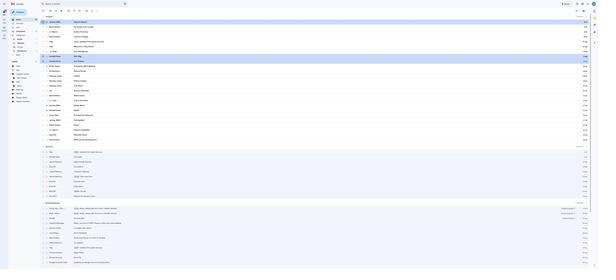 Task type: locate. For each thing, give the bounding box(es) containing it.
1 vertical spatial 1
[[40, 47, 41, 49]]

2 james from the top
[[55, 190, 60, 193]]

james peterson for flight change request
[[55, 179, 69, 182]]

1 vertical spatial peterson
[[61, 190, 69, 193]]

for inside 'link'
[[87, 40, 90, 42]]

kendall for hair wigs
[[55, 62, 62, 64]]

,
[[57, 34, 58, 37], [57, 56, 58, 59], [57, 111, 58, 113], [60, 231, 60, 234], [65, 231, 65, 234], [59, 237, 60, 239]]

heading up spaces
[[0, 24, 9, 27]]

eloise vanian for emergency work meeting
[[55, 73, 67, 75]]

bjord umlaut inside the everything else "tab panel"
[[55, 264, 66, 266]]

0 vertical spatial memes
[[83, 196, 88, 198]]

parks inside the starred tab panel
[[62, 174, 66, 176]]

8 row from the top
[[44, 71, 598, 77]]

vanian up mccloud
[[61, 73, 67, 75]]

the left level
[[94, 196, 97, 198]]

0 vertical spatial near
[[107, 45, 112, 48]]

parks for dan flashes
[[62, 67, 67, 69]]

1 vertical spatial welcome
[[82, 149, 90, 152]]

miller
[[62, 23, 67, 26], [62, 116, 67, 119], [62, 133, 67, 135]]

parks for hair wigs
[[62, 62, 67, 64]]

to
[[91, 51, 93, 53], [108, 231, 110, 234], [108, 237, 110, 239]]

kendall parks up sunny side
[[55, 122, 67, 124]]

1 vertical spatial you
[[111, 168, 114, 171]]

brad klo row
[[44, 200, 598, 205]]

0 vertical spatial sunny
[[55, 127, 60, 130]]

3 bjord umlaut from the top
[[55, 264, 66, 266]]

miller down me , jack 2
[[62, 116, 67, 119]]

4 kendall parks from the top
[[55, 174, 66, 176]]

1 jones from the top
[[63, 84, 68, 86]]

, for brad
[[57, 56, 58, 59]]

1 vertical spatial linkedin
[[115, 237, 122, 239]]

1 vertical spatial please
[[95, 237, 101, 239]]

network for gary
[[123, 231, 130, 234]]

emergency
[[82, 73, 92, 75]]

me inside request for vacation leave row
[[55, 217, 57, 220]]

umlaut inside the everything else "tab panel"
[[60, 264, 66, 266]]

0 vertical spatial jeremy
[[55, 23, 62, 26]]

request for vacation leave
[[82, 218, 106, 220]]

from up yelp,
[[97, 45, 101, 48]]

add to tasks image
[[87, 11, 90, 13]]

2 vertical spatial mateo,
[[82, 248, 88, 250]]

29 left the unread 'button'
[[39, 21, 41, 23]]

2 brad klo from the top
[[55, 185, 62, 187]]

subject)
[[85, 185, 92, 187]]

3 james from the top
[[55, 196, 60, 198]]

from up flight change request
[[96, 168, 100, 171]]

0 horizontal spatial mateo
[[82, 105, 88, 108]]

0 vertical spatial from
[[97, 45, 101, 48]]

0 vertical spatial in
[[86, 111, 88, 113]]

1 vertical spatial add
[[101, 237, 104, 239]]

1 vertical spatial social updates from spots near you
[[83, 168, 114, 171]]

brad klo for (no subject)
[[55, 185, 62, 187]]

1 kendall parks from the top
[[55, 62, 67, 64]]

fin mccloud
[[55, 78, 66, 80]]

jeremy miller down sunny side
[[55, 133, 67, 135]]

2 vanian from the top
[[61, 138, 67, 141]]

1 bjord umlaut from the top
[[55, 29, 67, 31]]

3 peterson from the top
[[61, 196, 69, 198]]

dan
[[82, 67, 86, 69]]

social updates from spots near you inside row
[[83, 168, 114, 171]]

noah
[[55, 237, 59, 239]]

social mateo, please add me to your linkedin network for noah ,
[[83, 237, 130, 239]]

2 1 from the top
[[40, 47, 41, 49]]

meeting
[[95, 155, 102, 157]]

0 vertical spatial jeremy miller
[[55, 23, 67, 26]]

welcome to yelp, mateo link
[[82, 51, 598, 53]]

0 vertical spatial mateo,
[[88, 231, 94, 234]]

trip in december
[[82, 111, 98, 113]]

for for thought
[[87, 40, 90, 42]]

mateo, inside 'row'
[[82, 248, 88, 250]]

24 row from the top
[[44, 172, 598, 178]]

stock
[[87, 94, 92, 97]]

social updates from spots near you up yelp,
[[83, 45, 115, 48]]

0 vertical spatial bjord umlaut
[[55, 29, 67, 31]]

1 add from the top
[[101, 231, 104, 234]]

optional
[[91, 190, 99, 193]]

2 kendall from the top
[[55, 67, 62, 69]]

0 vertical spatial request
[[95, 179, 102, 182]]

re:
[[82, 29, 85, 31]]

1 eloise from the top
[[55, 73, 60, 75]]

0 vertical spatial network
[[123, 231, 130, 234]]

1 yelp from the top
[[55, 51, 59, 53]]

promotions link
[[19, 56, 30, 58]]

social updates from spots near you
[[83, 45, 115, 48], [83, 168, 114, 171]]

3 miller from the top
[[62, 133, 67, 135]]

5 brad klo from the top
[[55, 212, 62, 214]]

work down the laughter
[[19, 86, 24, 88]]

1 peterson from the top
[[61, 179, 69, 182]]

scheduled link
[[18, 34, 28, 36]]

meetings
[[18, 99, 26, 101]]

1 vertical spatial work
[[19, 86, 24, 88]]

3 jeremy miller from the top
[[55, 133, 67, 135]]

sunny up noah ,
[[55, 231, 60, 234]]

linkedin
[[115, 231, 122, 234], [115, 237, 122, 239]]

sunny
[[55, 127, 60, 130], [55, 231, 60, 234]]

0 vertical spatial you
[[112, 45, 115, 48]]

eloise down sunny side
[[55, 138, 60, 141]]

request right change
[[95, 179, 102, 182]]

1 please from the top
[[95, 231, 101, 234]]

food for thought link
[[82, 40, 598, 42]]

2 inside me , brad 2
[[63, 56, 64, 58]]

1 horizontal spatial 29
[[39, 21, 41, 23]]

updates inside 'row'
[[88, 45, 96, 48]]

1 vertical spatial network
[[123, 237, 130, 239]]

spaces
[[2, 33, 7, 35]]

kendall parks up the fin mccloud
[[55, 67, 67, 69]]

car wash cash inferno
[[82, 253, 102, 255]]

miller down "side"
[[62, 133, 67, 135]]

brad klo inside row
[[55, 201, 62, 203]]

0 vertical spatial vanian
[[61, 73, 67, 75]]

near inside 'row'
[[107, 45, 112, 48]]

klo for (no
[[59, 185, 62, 187]]

2 sunny from the top
[[55, 231, 60, 234]]

james for treatment
[[55, 190, 60, 193]]

request down "memes soccer" on the bottom
[[82, 218, 89, 220]]

soccer
[[89, 212, 95, 214]]

kendall parks for wallet
[[55, 122, 67, 124]]

you
[[112, 45, 115, 48], [111, 168, 114, 171]]

memes for retry
[[83, 196, 88, 198]]

1 vertical spatial jones
[[63, 94, 68, 97]]

network
[[123, 231, 130, 234], [123, 237, 130, 239]]

33 row from the top
[[44, 257, 598, 262]]

parks for wallet
[[62, 122, 67, 124]]

0 vertical spatial peterson
[[61, 179, 69, 182]]

1 vertical spatial sharpay
[[55, 94, 62, 97]]

1 vertical spatial request
[[82, 218, 89, 220]]

jeremy miller down unread
[[55, 23, 67, 26]]

in inside unread tab panel
[[86, 111, 88, 113]]

forums
[[19, 51, 26, 54]]

2 vertical spatial umlaut
[[60, 264, 66, 266]]

2 heading from the top
[[0, 42, 9, 44]]

2 yelp from the top
[[55, 168, 58, 171]]

sunny side
[[55, 127, 65, 130]]

unread button
[[45, 16, 59, 21]]

2 please from the top
[[95, 237, 101, 239]]

1 1 from the top
[[40, 43, 41, 45]]

welcome up when
[[82, 149, 90, 152]]

welcome up your
[[82, 51, 90, 53]]

0 vertical spatial please
[[95, 231, 101, 234]]

friday
[[82, 207, 87, 209]]

0 horizontal spatial 29
[[5, 11, 7, 13]]

0 vertical spatial for
[[87, 40, 90, 42]]

1 jeremy miller from the top
[[55, 23, 67, 26]]

15 row from the top
[[44, 115, 598, 120]]

2 network from the top
[[123, 237, 130, 239]]

1 james from the top
[[55, 179, 60, 182]]

1 eloise vanian from the top
[[55, 73, 67, 75]]

27 row from the top
[[44, 189, 598, 194]]

2 miller from the top
[[62, 116, 67, 119]]

1 sharpay jones from the top
[[55, 84, 68, 86]]

jones
[[63, 84, 68, 86], [63, 94, 68, 97]]

food for thought
[[82, 40, 98, 42]]

grayson
[[55, 253, 62, 255]]

12 row from the top
[[44, 98, 598, 104]]

mateo, please add me to your linkedin network row
[[44, 230, 598, 235], [44, 235, 598, 241]]

4 kendall from the top
[[55, 174, 61, 176]]

memes for soccer
[[83, 212, 88, 214]]

1 vertical spatial eloise vanian
[[55, 138, 67, 141]]

9 row from the top
[[44, 77, 598, 82]]

2 vertical spatial james peterson
[[55, 196, 69, 198]]

for inside the starred tab panel
[[90, 218, 92, 220]]

sunny inside unread tab panel
[[55, 127, 60, 130]]

near for the updates from spots near you 'row'
[[107, 45, 112, 48]]

mateo down grocery
[[82, 105, 88, 108]]

kendall parks down me , brad 2
[[55, 62, 67, 64]]

11 row from the top
[[44, 93, 598, 98]]

2 welcome from the top
[[82, 149, 90, 152]]

0 vertical spatial yelp
[[55, 51, 59, 53]]

eloise vanian down sunny side
[[55, 138, 67, 141]]

0 vertical spatial welcome
[[82, 51, 90, 53]]

from
[[97, 45, 101, 48], [96, 168, 100, 171]]

search in emails image
[[45, 2, 50, 7]]

mateo, for noah ,
[[88, 237, 94, 239]]

updates up welcome to yelp, mateo
[[88, 45, 96, 48]]

row containing google
[[44, 241, 598, 246]]

kendall parks for hair wigs
[[55, 62, 67, 64]]

None checkbox
[[46, 23, 49, 26], [46, 34, 49, 37], [46, 45, 49, 48], [46, 51, 49, 53], [46, 89, 49, 92], [46, 105, 49, 108], [46, 111, 49, 113], [46, 122, 49, 124], [46, 133, 49, 135], [46, 168, 49, 171], [46, 174, 49, 176], [46, 179, 49, 182], [46, 190, 49, 193], [46, 195, 49, 198], [46, 237, 49, 239], [46, 253, 49, 256], [46, 258, 49, 261], [46, 23, 49, 26], [46, 34, 49, 37], [46, 45, 49, 48], [46, 51, 49, 53], [46, 89, 49, 92], [46, 105, 49, 108], [46, 111, 49, 113], [46, 122, 49, 124], [46, 133, 49, 135], [46, 168, 49, 171], [46, 174, 49, 176], [46, 179, 49, 182], [46, 190, 49, 193], [46, 195, 49, 198], [46, 237, 49, 239], [46, 253, 49, 256], [46, 258, 49, 261]]

17 row from the top
[[44, 126, 598, 131]]

1 vertical spatial for
[[91, 127, 94, 130]]

yelp down starred
[[55, 168, 58, 171]]

2 for brad
[[63, 56, 64, 58]]

18 row from the top
[[44, 131, 598, 137]]

16 row from the top
[[44, 120, 598, 126]]

near inside row
[[106, 168, 110, 171]]

more
[[18, 60, 22, 62]]

None checkbox
[[46, 11, 49, 13], [46, 29, 49, 31], [46, 40, 49, 42], [46, 56, 49, 59], [46, 62, 49, 64], [46, 67, 49, 70], [46, 72, 49, 75], [46, 78, 49, 81], [46, 83, 49, 86], [46, 94, 49, 97], [46, 100, 49, 103], [46, 116, 49, 119], [46, 127, 49, 130], [46, 138, 49, 141], [46, 144, 49, 146], [46, 149, 49, 152], [46, 154, 49, 157], [46, 185, 49, 187], [46, 201, 49, 204], [46, 206, 49, 209], [46, 212, 49, 215], [46, 217, 49, 220], [46, 231, 49, 234], [46, 242, 49, 245], [46, 247, 49, 250], [46, 264, 49, 267], [46, 269, 49, 270], [46, 11, 49, 13], [46, 29, 49, 31], [46, 40, 49, 42], [46, 56, 49, 59], [46, 62, 49, 64], [46, 67, 49, 70], [46, 72, 49, 75], [46, 78, 49, 81], [46, 83, 49, 86], [46, 94, 49, 97], [46, 100, 49, 103], [46, 116, 49, 119], [46, 127, 49, 130], [46, 138, 49, 141], [46, 144, 49, 146], [46, 149, 49, 152], [46, 154, 49, 157], [46, 185, 49, 187], [46, 201, 49, 204], [46, 206, 49, 209], [46, 212, 49, 215], [46, 217, 49, 220], [46, 231, 49, 234], [46, 242, 49, 245], [46, 247, 49, 250], [46, 264, 49, 267], [46, 269, 49, 270]]

klo for friday
[[59, 207, 62, 209]]

your
[[82, 56, 86, 59]]

main content
[[44, 9, 598, 270]]

banana
[[82, 78, 89, 80]]

klo for welcome
[[60, 149, 63, 152]]

2 jeremy from the top
[[55, 116, 62, 119]]

28 row from the top
[[44, 194, 598, 200]]

2 jones from the top
[[63, 94, 68, 97]]

1 vanian from the top
[[61, 73, 67, 75]]

0 vertical spatial james peterson
[[55, 179, 69, 182]]

jeremy down unread
[[55, 23, 62, 26]]

0 vertical spatial to
[[91, 51, 93, 53]]

leave
[[101, 218, 106, 220]]

1 vertical spatial yelp
[[55, 168, 58, 171]]

1 vertical spatial mateo,
[[88, 237, 94, 239]]

work up bread
[[93, 73, 98, 75]]

1 james peterson from the top
[[55, 179, 69, 182]]

more button
[[11, 59, 43, 63]]

1 vertical spatial miller
[[62, 116, 67, 119]]

welcome home
[[82, 149, 96, 152]]

mateo, your pin is 175993. please confirm your email address
[[82, 248, 135, 250]]

social updates from spots near you inside the updates from spots near you 'row'
[[83, 45, 115, 48]]

social updates from spots near you up flight change request
[[83, 168, 114, 171]]

2 social mateo, please add me to your linkedin network from the top
[[83, 237, 130, 239]]

kendall parks
[[55, 62, 67, 64], [55, 67, 67, 69], [55, 122, 67, 124], [55, 174, 66, 176]]

vanian down "side"
[[61, 138, 67, 141]]

emergency work meeting link
[[82, 72, 598, 75]]

kendall inside the starred tab panel
[[55, 174, 61, 176]]

driver feedback
[[82, 259, 96, 261]]

1 social mateo, please add me to your linkedin network from the top
[[83, 231, 130, 234]]

2 vertical spatial james
[[55, 196, 60, 198]]

fields
[[62, 253, 67, 255]]

memes inside "memes soccer"
[[83, 212, 88, 214]]

the right of
[[94, 29, 97, 31]]

0 vertical spatial add
[[101, 231, 104, 234]]

security
[[82, 242, 89, 244]]

eloise up fin
[[55, 73, 60, 75]]

main menu image
[[3, 3, 6, 6]]

the inside tab panel
[[94, 196, 97, 198]]

jeremy miller for expense report
[[55, 23, 67, 26]]

please
[[95, 231, 101, 234], [95, 237, 101, 239]]

labels heading
[[13, 67, 39, 70]]

0 vertical spatial sharpay
[[55, 84, 62, 86]]

3 kendall parks from the top
[[55, 122, 67, 124]]

0 vertical spatial sharpay jones
[[55, 84, 68, 86]]

gems link
[[19, 94, 24, 97]]

1 jeremy from the top
[[55, 23, 62, 26]]

driver
[[82, 259, 87, 261]]

1 sharpay from the top
[[55, 84, 62, 86]]

3 jeremy from the top
[[55, 133, 62, 135]]

to for noah ,
[[108, 237, 110, 239]]

everything else button
[[45, 224, 68, 229]]

0 vertical spatial jack
[[58, 111, 63, 113]]

for for vacation
[[90, 218, 92, 220]]

1 welcome from the top
[[82, 51, 90, 53]]

2 kendall parks from the top
[[55, 67, 67, 69]]

0 vertical spatial mateo
[[98, 51, 104, 53]]

in right trip
[[86, 111, 88, 113]]

labels
[[13, 67, 20, 70]]

1 vertical spatial james peterson
[[55, 190, 69, 193]]

jeremy for expense
[[55, 23, 62, 26]]

2 vertical spatial miller
[[62, 133, 67, 135]]

1 vertical spatial eloise
[[55, 138, 60, 141]]

1 vertical spatial to
[[108, 231, 110, 234]]

2 peterson from the top
[[61, 190, 69, 193]]

2 social updates from spots near you from the top
[[83, 168, 114, 171]]

spots
[[102, 45, 107, 48], [101, 168, 106, 171]]

14 row from the top
[[44, 109, 598, 115]]

0 vertical spatial heading
[[0, 24, 9, 27]]

klo inside unread tab panel
[[60, 149, 63, 152]]

kendall parks inside the starred tab panel
[[55, 174, 66, 176]]

sunny inside "mateo, please add me to your linkedin network" row
[[55, 231, 60, 234]]

2 vertical spatial jeremy miller
[[55, 133, 67, 135]]

gmail image
[[12, 2, 27, 7]]

kendall
[[55, 62, 62, 64], [55, 67, 62, 69], [55, 122, 62, 124], [55, 174, 61, 176]]

bjord inside the everything else "tab panel"
[[55, 264, 59, 266]]

2 sharpay from the top
[[55, 94, 62, 97]]

sunny for sunny side
[[55, 127, 60, 130]]

for up spot
[[91, 127, 94, 130]]

0 vertical spatial eloise
[[55, 73, 60, 75]]

trip in december link
[[82, 111, 598, 113]]

2 vertical spatial to
[[108, 237, 110, 239]]

updates inside the starred tab panel
[[88, 168, 96, 171]]

2 eloise from the top
[[55, 138, 60, 141]]

1 vertical spatial heading
[[0, 42, 9, 44]]

1
[[40, 43, 41, 45], [40, 47, 41, 49]]

dark
[[113, 264, 117, 266]]

0 vertical spatial social mateo, please add me to your linkedin network
[[83, 231, 130, 234]]

0 vertical spatial eloise vanian
[[55, 73, 67, 75]]

mateo left ✨ "icon"
[[98, 51, 104, 53]]

else
[[62, 225, 66, 228]]

eloise for emergency work meeting
[[55, 73, 60, 75]]

for left vacation
[[90, 218, 92, 220]]

1 miller from the top
[[62, 23, 67, 26]]

expense report link
[[82, 23, 598, 26]]

0 horizontal spatial in
[[86, 111, 88, 113]]

1 network from the top
[[123, 231, 130, 234]]

1 vertical spatial james
[[55, 190, 60, 193]]

mark as read image
[[75, 11, 78, 13]]

mateo, please add me to your linkedin network row up mateo, your pin is 175993. please confirm your email address 'row'
[[44, 235, 598, 241]]

next?
[[103, 155, 108, 157]]

social updates from spots near you for 23th row from the top
[[83, 168, 114, 171]]

memes down treatment
[[83, 196, 88, 198]]

2 memes from the top
[[83, 212, 88, 214]]

bjord umlaut up me , jack 2
[[55, 105, 67, 108]]

20 row from the top
[[44, 142, 598, 148]]

umlaut for re:
[[60, 29, 67, 31]]

1 sunny from the top
[[55, 127, 60, 130]]

0 vertical spatial 29
[[5, 11, 7, 13]]

welcome to yelp, mateo
[[82, 51, 105, 53]]

0 vertical spatial linkedin
[[115, 231, 122, 234]]

1 vertical spatial social mateo, please add me to your linkedin network
[[83, 237, 130, 239]]

email
[[123, 248, 127, 250]]

laughter dazzle
[[18, 81, 32, 84]]

never stop the car on a drive in the dark link
[[82, 264, 598, 267]]

kendall parks down starred
[[55, 174, 66, 176]]

you inside 'row'
[[112, 45, 115, 48]]

in right drive
[[108, 264, 109, 266]]

yelp inside the starred tab panel
[[55, 168, 58, 171]]

delete image
[[67, 11, 69, 13]]

1 horizontal spatial work
[[93, 73, 98, 75]]

2 eloise vanian from the top
[[55, 138, 67, 141]]

1 vertical spatial jeremy
[[55, 116, 62, 119]]

yelp inside unread tab panel
[[55, 51, 59, 53]]

umlaut up me , jack 2
[[60, 105, 67, 108]]

1 vertical spatial from
[[96, 168, 100, 171]]

jeremy down sunny side
[[55, 133, 62, 135]]

memes down friday
[[83, 212, 88, 214]]

social for 1st "mateo, please add me to your linkedin network" row from the bottom of the the everything else "tab panel"
[[83, 237, 87, 239]]

a
[[101, 264, 102, 266]]

sharpay for free stock
[[55, 94, 62, 97]]

reminder
[[90, 100, 99, 102]]

1 brad klo from the top
[[55, 149, 63, 152]]

bjord umlaut up 'me , bjord'
[[55, 29, 67, 31]]

the left dark
[[110, 264, 113, 266]]

snoozed
[[18, 25, 26, 27]]

social updates from spots near you for the updates from spots near you 'row'
[[83, 45, 115, 48]]

please
[[105, 248, 111, 250]]

0 horizontal spatial request
[[82, 218, 89, 220]]

row
[[44, 22, 598, 27], [44, 27, 598, 33], [44, 33, 598, 38], [44, 49, 598, 55], [44, 55, 598, 60], [44, 60, 598, 66], [44, 66, 598, 71], [44, 71, 598, 77], [44, 77, 598, 82], [44, 82, 598, 87], [44, 93, 598, 98], [44, 98, 598, 104], [44, 104, 598, 109], [44, 109, 598, 115], [44, 115, 598, 120], [44, 120, 598, 126], [44, 126, 598, 131], [44, 131, 598, 137], [44, 137, 598, 142], [44, 142, 598, 148], [44, 148, 598, 153], [44, 153, 598, 159], [44, 167, 598, 172], [44, 172, 598, 178], [44, 178, 598, 183], [44, 183, 598, 189], [44, 189, 598, 194], [44, 194, 598, 200], [44, 205, 598, 211], [44, 211, 598, 216], [44, 241, 598, 246], [44, 252, 598, 257], [44, 257, 598, 262], [44, 262, 598, 268], [44, 268, 598, 270]]

4 brad klo from the top
[[55, 207, 62, 209]]

0 horizontal spatial work
[[19, 86, 24, 88]]

2 vertical spatial bjord umlaut
[[55, 264, 66, 266]]

peterson for treatment
[[61, 190, 69, 193]]

miller for expense
[[62, 23, 67, 26]]

eloise vanian up the fin mccloud
[[55, 73, 67, 75]]

brad klo inside unread tab panel
[[55, 149, 63, 152]]

1 vertical spatial jack
[[55, 259, 59, 261]]

vanian for emergency work meeting
[[61, 73, 67, 75]]

0 vertical spatial jones
[[63, 84, 68, 86]]

of
[[92, 29, 94, 31]]

yelp up me , brad 2
[[55, 51, 59, 53]]

linkedin for gary
[[115, 231, 122, 234]]

2 inside me , jack 2
[[63, 111, 64, 113]]

2 vertical spatial jeremy
[[55, 133, 62, 135]]

leaf link
[[18, 90, 22, 92]]

31 row from the top
[[44, 241, 598, 246]]

car
[[82, 253, 85, 255]]

2 sharpay jones from the top
[[55, 94, 68, 97]]

0 vertical spatial spots
[[102, 45, 107, 48]]

1 horizontal spatial in
[[108, 264, 109, 266]]

memes
[[83, 196, 88, 198], [83, 212, 88, 214]]

klo inside brad klo row
[[59, 201, 62, 203]]

0 vertical spatial 1
[[40, 43, 41, 45]]

sharpay for seattle
[[55, 84, 62, 86]]

1 vertical spatial sunny
[[55, 231, 60, 234]]

jeremy miller for barbie movie
[[55, 116, 67, 119]]

forums link
[[19, 51, 26, 54]]

brad inside brad klo row
[[55, 201, 59, 203]]

13 row from the top
[[44, 104, 598, 109]]

security alert
[[82, 242, 94, 244]]

0 vertical spatial social updates from spots near you
[[83, 45, 115, 48]]

2 vertical spatial peterson
[[61, 196, 69, 198]]

1 mateo, please add me to your linkedin network row from the top
[[44, 230, 598, 235]]

updates up chocolate
[[88, 168, 96, 171]]

2 bjord umlaut from the top
[[55, 105, 67, 108]]

1 vertical spatial spots
[[101, 168, 106, 171]]

1 memes from the top
[[83, 196, 88, 198]]

3 row from the top
[[44, 33, 598, 38]]

1 vertical spatial memes
[[83, 212, 88, 214]]

mail navigation
[[0, 9, 10, 270]]

29 up the mail
[[5, 11, 7, 13]]

brad klo
[[55, 149, 63, 152], [55, 185, 62, 187], [55, 201, 62, 203], [55, 207, 62, 209], [55, 212, 62, 214]]

eloise vanian for dinner
[[55, 138, 67, 141]]

add
[[101, 231, 104, 234], [101, 237, 104, 239]]

fin
[[55, 78, 57, 80]]

free stock
[[82, 94, 92, 97]]

2 james peterson from the top
[[55, 190, 69, 193]]

move to image
[[95, 11, 98, 13]]

the left car
[[92, 264, 95, 266]]

1 vertical spatial vanian
[[61, 138, 67, 141]]

2 linkedin from the top
[[115, 237, 122, 239]]

wigs
[[86, 62, 91, 64]]

2 add from the top
[[101, 237, 104, 239]]

for right food
[[87, 40, 90, 42]]

brad
[[58, 56, 63, 59], [55, 149, 59, 152], [55, 185, 59, 187], [55, 201, 59, 203], [55, 207, 59, 209], [55, 212, 59, 214]]

miller up 'me , bjord'
[[62, 23, 67, 26]]

heading down spaces "heading"
[[0, 42, 9, 44]]

0 vertical spatial miller
[[62, 23, 67, 26]]

1 vertical spatial jeremy miller
[[55, 116, 67, 119]]

1 linkedin from the top
[[115, 231, 122, 234]]

updates up forums link
[[19, 47, 27, 49]]

mail
[[3, 16, 6, 18]]

umlaut for mateo
[[60, 105, 67, 108]]

3 brad klo from the top
[[55, 201, 62, 203]]

hello link
[[18, 73, 22, 75]]

iphone
[[82, 89, 88, 91]]

1 horizontal spatial request
[[95, 179, 102, 182]]

add for gary
[[101, 231, 104, 234]]

0 vertical spatial james
[[55, 179, 60, 182]]

unread
[[51, 17, 58, 20]]

1 vertical spatial near
[[106, 168, 110, 171]]

29 row from the top
[[44, 205, 598, 211]]

bjord umlaut down jack peters
[[55, 264, 66, 266]]

heading
[[0, 24, 9, 27], [0, 42, 9, 44]]

jeremy down me , jack 2
[[55, 116, 62, 119]]

1 vertical spatial sharpay jones
[[55, 94, 68, 97]]

1 vertical spatial umlaut
[[60, 105, 67, 108]]

jeremy miller down me , jack 2
[[55, 116, 67, 119]]

starred tab panel
[[44, 159, 598, 221]]

social mateo, please add me to your linkedin network for gary
[[83, 231, 130, 234]]

request
[[95, 179, 102, 182], [82, 218, 89, 220]]

james peterson
[[55, 179, 69, 182], [55, 190, 69, 193], [55, 196, 69, 198]]

0 vertical spatial umlaut
[[60, 29, 67, 31]]

sunny left "side"
[[55, 127, 60, 130]]

request inside row
[[82, 218, 89, 220]]

mateo, for gary
[[88, 231, 94, 234]]

sunny , gary , tyler
[[55, 231, 70, 234]]

mateo, please add me to your linkedin network row down request for vacation leave row
[[44, 230, 598, 235]]

bjord umlaut for re: gorge of the jungle
[[55, 29, 67, 31]]

22 row from the top
[[44, 153, 598, 159]]

social inside the updates from spots near you 'row'
[[83, 45, 87, 47]]

2 vertical spatial for
[[90, 218, 92, 220]]

umlaut down peters
[[60, 264, 66, 266]]

retry
[[89, 196, 94, 198]]

2 jeremy miller from the top
[[55, 116, 67, 119]]

0 vertical spatial work
[[93, 73, 98, 75]]

memes inside memes retry the level
[[83, 196, 88, 198]]

1 vertical spatial mateo
[[82, 105, 88, 108]]

1 vertical spatial bjord umlaut
[[55, 105, 67, 108]]

1 vertical spatial in
[[108, 264, 109, 266]]

umlaut up 'me , bjord'
[[60, 29, 67, 31]]



Task type: describe. For each thing, give the bounding box(es) containing it.
29 link
[[2, 10, 8, 15]]

inbox
[[18, 21, 23, 23]]

you inside the starred tab panel
[[111, 168, 114, 171]]

side
[[61, 127, 65, 130]]

1 horizontal spatial mateo
[[98, 51, 104, 53]]

row containing jack peters
[[44, 257, 598, 262]]

gary
[[61, 231, 65, 234]]

from inside the updates from spots near you 'row'
[[97, 45, 101, 48]]

starred
[[51, 162, 58, 165]]

parking spot link
[[82, 133, 598, 135]]

meetings link
[[18, 99, 26, 101]]

mateo, your pin is 175993. please confirm your email address row
[[44, 246, 598, 252]]

chocolate link
[[82, 174, 598, 176]]

23 row from the top
[[44, 167, 598, 172]]

everything
[[51, 225, 62, 228]]

pin
[[93, 248, 96, 250]]

umlaut for never
[[60, 264, 66, 266]]

sharpay jones for free stock
[[55, 94, 68, 97]]

peterson for flight
[[61, 179, 69, 182]]

linkedin for noah ,
[[115, 237, 122, 239]]

25 row from the top
[[44, 178, 598, 183]]

address
[[128, 248, 135, 250]]

car
[[95, 264, 98, 266]]

from inside the starred tab panel
[[96, 168, 100, 171]]

treatment optional
[[82, 190, 99, 193]]

home
[[91, 149, 96, 152]]

welcome for welcome to yelp, mateo
[[82, 51, 90, 53]]

hair
[[82, 62, 86, 64]]

categories
[[18, 38, 28, 41]]

5 row from the top
[[44, 55, 598, 60]]

memes retry the level
[[83, 196, 102, 198]]

request for vacation leave row
[[44, 216, 598, 221]]

re: gorge of the jungle link
[[82, 29, 598, 31]]

parks for chocolate
[[62, 174, 66, 176]]

tyler
[[66, 231, 70, 234]]

spots inside 'row'
[[102, 45, 107, 48]]

spots inside the starred tab panel
[[101, 168, 106, 171]]

add for noah ,
[[101, 237, 104, 239]]

4 row from the top
[[44, 49, 598, 55]]

tomorrow
[[94, 127, 104, 130]]

mccloud
[[58, 78, 66, 80]]

brad klo for friday plans
[[55, 207, 62, 209]]

tara schultz
[[55, 155, 66, 157]]

flight change request link
[[82, 179, 598, 182]]

report spam image
[[61, 11, 63, 13]]

grocery reminder
[[82, 100, 99, 102]]

cash
[[91, 253, 95, 255]]

free stock link
[[82, 94, 598, 97]]

3 james peterson from the top
[[55, 196, 69, 198]]

bjord for never
[[55, 264, 59, 266]]

hello
[[18, 73, 22, 75]]

barbie
[[82, 116, 88, 119]]

(no subject) link
[[82, 185, 598, 187]]

vanian for dinner
[[61, 138, 67, 141]]

2 for jack
[[63, 111, 64, 113]]

bjord for mateo
[[55, 105, 60, 108]]

jack peters
[[55, 259, 65, 261]]

gems
[[19, 94, 24, 97]]

jack inside the everything else "tab panel"
[[55, 259, 59, 261]]

brad klo for welcome home
[[55, 149, 63, 152]]

miller for barbie
[[62, 116, 67, 119]]

dan flashes link
[[82, 67, 598, 70]]

request for vacation leave link
[[82, 217, 598, 220]]

iphone charger link
[[82, 89, 598, 92]]

kendall for chocolate
[[55, 174, 61, 176]]

sucks
[[88, 105, 94, 108]]

never stop the car on a drive in the dark
[[82, 264, 117, 266]]

advanced search options image
[[136, 2, 142, 7]]

everything else tab panel
[[44, 221, 598, 270]]

work inside unread tab panel
[[93, 73, 98, 75]]

19 row from the top
[[44, 137, 598, 142]]

updates from spots near you row
[[44, 44, 598, 49]]

broken promises
[[82, 34, 98, 37]]

to inside welcome to yelp, mateo link
[[91, 51, 93, 53]]

free
[[82, 94, 86, 97]]

please for noah ,
[[95, 237, 101, 239]]

35 row from the top
[[44, 268, 598, 270]]

jeremy for parking
[[55, 133, 62, 135]]

sent link
[[18, 29, 22, 32]]

10 row from the top
[[44, 82, 598, 87]]

eloise for dinner
[[55, 138, 60, 141]]

bread
[[90, 78, 95, 80]]

sharpay jones for seattle
[[55, 84, 68, 86]]

parking spot
[[82, 133, 94, 135]]

1 row from the top
[[44, 22, 598, 27]]

row containing grayson fields
[[44, 252, 598, 257]]

level
[[98, 196, 102, 198]]

2 row from the top
[[44, 27, 598, 33]]

me , bjord
[[55, 34, 63, 37]]

6 row from the top
[[44, 60, 598, 66]]

7 row from the top
[[44, 66, 598, 71]]

jeremy for barbie
[[55, 116, 62, 119]]

never
[[82, 264, 87, 266]]

december
[[88, 111, 98, 113]]

wallet link
[[82, 122, 598, 124]]

kendall for wallet
[[55, 122, 62, 124]]

tara
[[55, 155, 59, 157]]

1 vertical spatial 29
[[39, 21, 41, 23]]

james for flight
[[55, 179, 60, 182]]

kendall parks for dan flashes
[[55, 67, 67, 69]]

noah ,
[[55, 237, 60, 239]]

social inside the starred tab panel
[[83, 168, 87, 170]]

schedule for tomorrow
[[82, 127, 104, 130]]

1 for social
[[40, 43, 41, 45]]

, for gary
[[60, 231, 60, 234]]

inferno
[[96, 253, 102, 255]]

snooze image
[[81, 11, 84, 13]]

bjord umlaut for mateo sucks
[[55, 105, 67, 108]]

promises
[[89, 34, 98, 37]]

social for the updates from spots near you 'row'
[[83, 45, 87, 47]]

laughter
[[18, 81, 26, 84]]

archive image
[[55, 11, 57, 13]]

to for gary
[[108, 231, 110, 234]]

welcome for welcome home
[[82, 149, 90, 152]]

(no subject)
[[82, 185, 92, 187]]

jones for free stock
[[63, 94, 68, 97]]

food for thought row
[[44, 38, 598, 44]]

near for 23th row from the top
[[106, 168, 110, 171]]

drive
[[103, 264, 107, 266]]

mateo, your pin is 175993. please confirm your email address link
[[82, 247, 598, 250]]

please for gary
[[95, 231, 101, 234]]

charger
[[89, 89, 96, 91]]

✨ image
[[105, 51, 107, 53]]

kendall for dan flashes
[[55, 67, 62, 69]]

compose
[[18, 12, 27, 15]]

broken promises link
[[82, 34, 598, 37]]

security alert link
[[82, 242, 598, 245]]

1 for updates
[[40, 47, 41, 49]]

barbie movie link
[[82, 116, 598, 119]]

spaces heading
[[0, 33, 9, 35]]

jeremy miller for parking spot
[[55, 133, 67, 135]]

unread tab panel
[[44, 15, 598, 159]]

dinner link
[[82, 138, 598, 141]]

row containing sunny side
[[44, 126, 598, 131]]

flight
[[82, 179, 87, 182]]

, for bjord
[[57, 34, 58, 37]]

network for noah ,
[[123, 237, 130, 239]]

promotions
[[19, 56, 30, 58]]

peters
[[59, 259, 65, 261]]

social for 2nd "mateo, please add me to your linkedin network" row from the bottom
[[83, 231, 87, 233]]

row containing tara schultz
[[44, 153, 598, 159]]

work emails link
[[19, 86, 30, 88]]

Search in emails search field
[[44, 1, 143, 8]]

leaf
[[18, 90, 22, 92]]

29 inside 29 link
[[5, 11, 7, 13]]

sunny for sunny , gary , tyler
[[55, 231, 60, 234]]

175993.
[[98, 248, 104, 250]]

2 mateo, please add me to your linkedin network row from the top
[[44, 235, 598, 241]]

Search in emails text field
[[50, 3, 130, 6]]

meeting
[[98, 73, 106, 75]]

schedule for tomorrow link
[[82, 127, 598, 130]]

alert
[[90, 242, 94, 244]]

banana bread
[[82, 78, 95, 80]]

refrigerator
[[87, 56, 98, 59]]

for for tomorrow
[[91, 127, 94, 130]]

laughter dazzle link
[[18, 81, 32, 84]]

expense report
[[82, 23, 97, 26]]

memes soccer
[[83, 212, 95, 214]]

1 heading from the top
[[0, 24, 9, 27]]

iphone charger row
[[44, 87, 598, 93]]

bjord for re:
[[55, 29, 60, 31]]

the inside 'link'
[[94, 29, 97, 31]]

parking
[[82, 133, 89, 135]]

james peterson for treatment optional
[[55, 190, 69, 193]]

dinner
[[82, 138, 88, 141]]

in inside "tab panel"
[[108, 264, 109, 266]]

row containing fin mccloud
[[44, 77, 598, 82]]

thought
[[90, 40, 98, 42]]

kendall parks for chocolate
[[55, 174, 66, 176]]

26 row from the top
[[44, 183, 598, 189]]

welcome home link
[[82, 149, 598, 152]]

34 row from the top
[[44, 262, 598, 268]]

jack inside unread tab panel
[[58, 111, 63, 113]]

main content containing unread
[[44, 9, 598, 270]]

, for jack
[[57, 111, 58, 113]]

30 row from the top
[[44, 211, 598, 216]]

bjord umlaut for never stop the car on a drive in the dark
[[55, 264, 66, 266]]

when
[[82, 155, 87, 157]]

jones for seattle
[[63, 84, 68, 86]]

miller for parking
[[62, 133, 67, 135]]

everything else
[[51, 225, 66, 228]]

when are we meeting next?
[[82, 155, 108, 157]]

21 row from the top
[[44, 148, 598, 153]]

re: gorge of the jungle
[[82, 29, 104, 31]]

mail heading
[[0, 16, 9, 18]]



Task type: vqa. For each thing, say whether or not it's contained in the screenshot.


